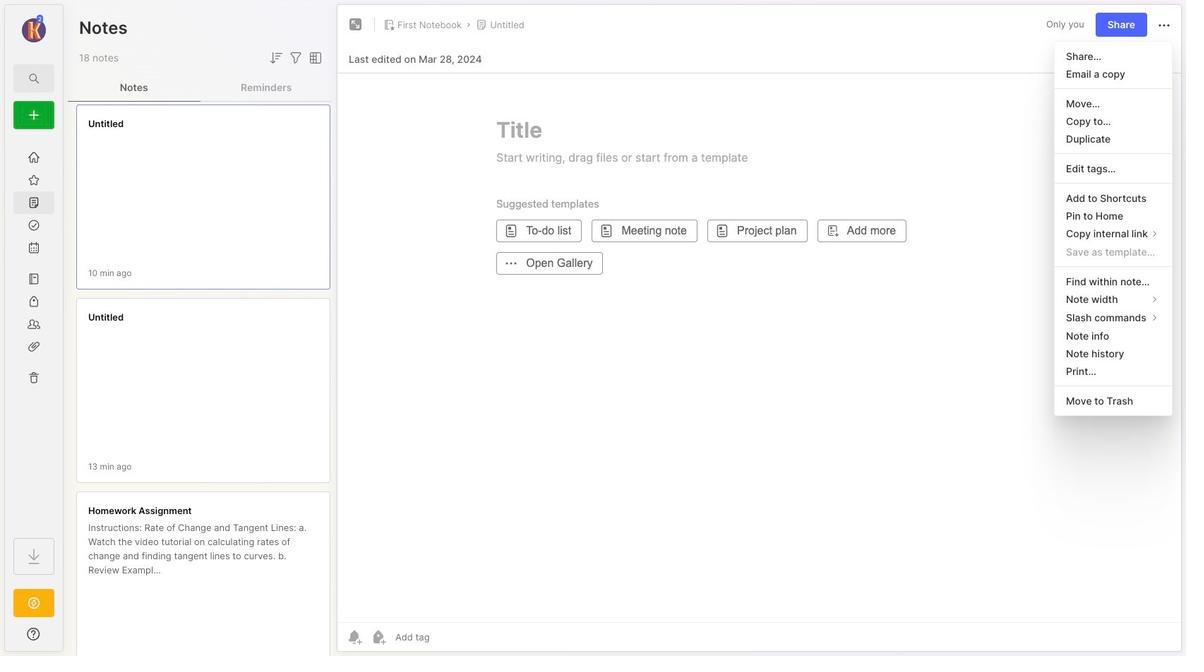 Task type: locate. For each thing, give the bounding box(es) containing it.
tree
[[5, 138, 63, 526]]

tab list
[[68, 73, 333, 102]]

tree inside main element
[[5, 138, 63, 526]]

Account field
[[5, 13, 63, 45]]

dropdown list menu
[[1055, 47, 1173, 410]]

main element
[[0, 0, 68, 656]]

note window element
[[337, 4, 1183, 656]]

View options field
[[304, 49, 324, 66]]

home image
[[27, 150, 41, 165]]

Sort options field
[[268, 49, 285, 66]]

upgrade image
[[25, 595, 42, 612]]

Slash commands field
[[1055, 309, 1173, 327]]

Add tag field
[[394, 631, 501, 644]]



Task type: describe. For each thing, give the bounding box(es) containing it.
add tag image
[[370, 629, 387, 646]]

More actions field
[[1157, 16, 1173, 34]]

WHAT'S NEW field
[[5, 623, 63, 646]]

click to expand image
[[62, 630, 72, 647]]

Note Editor text field
[[338, 73, 1182, 622]]

more actions image
[[1157, 17, 1173, 34]]

Add filters field
[[288, 49, 304, 66]]

expand note image
[[348, 16, 365, 33]]

Note width field
[[1055, 290, 1173, 309]]

edit search image
[[25, 70, 42, 87]]

add a reminder image
[[346, 629, 363, 646]]

Copy internal link field
[[1055, 225, 1173, 243]]

add filters image
[[288, 49, 304, 66]]



Task type: vqa. For each thing, say whether or not it's contained in the screenshot.
'and'
no



